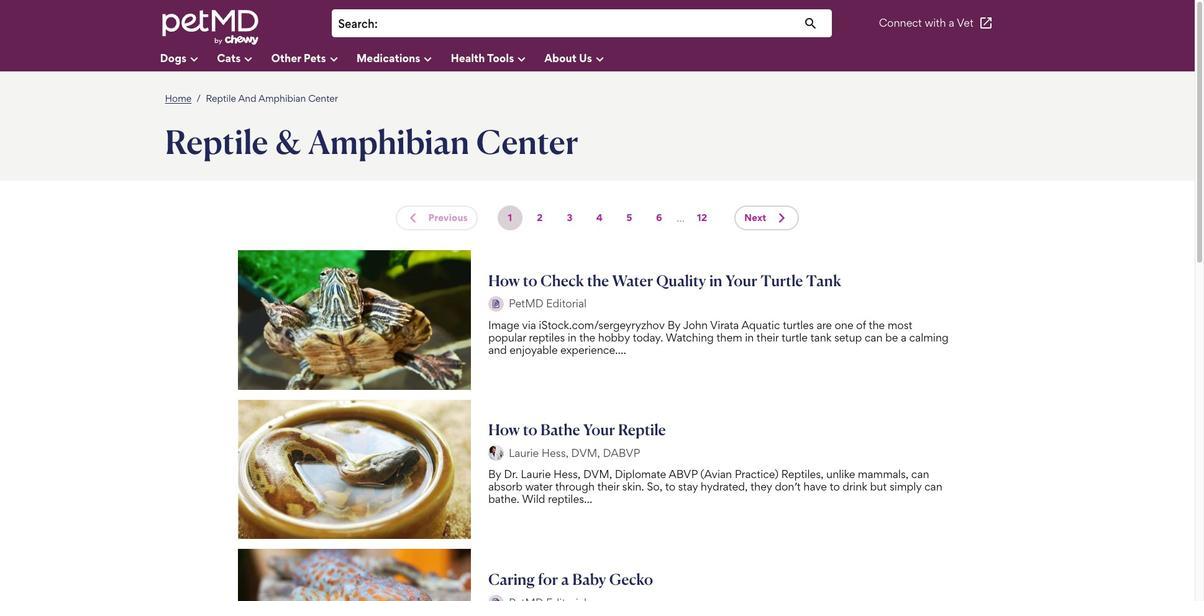 Task type: vqa. For each thing, say whether or not it's contained in the screenshot.
the right Amphibian
yes



Task type: describe. For each thing, give the bounding box(es) containing it.
:
[[375, 17, 378, 31]]

other pets button
[[271, 47, 357, 71]]

to left bathe
[[523, 421, 538, 440]]

simply
[[890, 481, 922, 494]]

unlike
[[827, 468, 855, 481]]

setup
[[835, 331, 862, 344]]

5
[[627, 212, 632, 224]]

&
[[275, 121, 301, 162]]

for
[[538, 571, 558, 589]]

practice)
[[735, 468, 779, 481]]

can inside image via istock.com/sergeyryzhov by john virata aquatic turtles are one of the most popular reptiles in the hobby today. watching them in their turtle tank setup can be a calming and enjoyable experience....
[[865, 331, 883, 344]]

a for connect with a vet
[[949, 16, 955, 30]]

dogs
[[160, 51, 187, 64]]

about
[[545, 51, 577, 64]]

health tools
[[451, 51, 514, 64]]

water
[[525, 481, 553, 494]]

quality
[[656, 271, 706, 290]]

but
[[870, 481, 887, 494]]

home
[[165, 93, 192, 104]]

virata
[[710, 319, 739, 332]]

1 vertical spatial your
[[583, 421, 615, 440]]

connect with a vet
[[879, 16, 974, 30]]

health
[[451, 51, 485, 64]]

12
[[697, 212, 707, 224]]

caring
[[488, 571, 535, 589]]

stay
[[678, 481, 698, 494]]

gecko
[[609, 571, 653, 589]]

they
[[751, 481, 772, 494]]

about us
[[545, 51, 592, 64]]

turtles
[[783, 319, 814, 332]]

caring for a baby gecko link
[[233, 550, 962, 602]]

via
[[522, 319, 536, 332]]

laurie inside the by dr. laurie hess, dvm, diplomate abvp (avian practice) reptiles, unlike mammals, can absorb water through their skin. so, to stay hydrated, they don't have to drink but simply can bathe. wild reptiles...
[[521, 468, 551, 481]]

other pets
[[271, 51, 326, 64]]

3 link
[[557, 206, 582, 230]]

so,
[[647, 481, 663, 494]]

5 link
[[617, 206, 642, 230]]

have
[[804, 481, 827, 494]]

skin.
[[622, 481, 644, 494]]

other
[[271, 51, 301, 64]]

laurie hess, dvm, dabvp
[[509, 447, 640, 460]]

of
[[857, 319, 866, 332]]

12 link
[[690, 206, 715, 230]]

2 horizontal spatial in
[[745, 331, 754, 344]]

tools
[[487, 51, 514, 64]]

reptile & amphibian center
[[165, 121, 579, 162]]

by inside image via istock.com/sergeyryzhov by john virata aquatic turtles are one of the most popular reptiles in the hobby today. watching them in their turtle tank setup can be a calming and enjoyable experience....
[[668, 319, 681, 332]]

2 vertical spatial reptile
[[618, 421, 666, 440]]

reptiles,
[[782, 468, 824, 481]]

amphibian for and
[[259, 93, 306, 104]]

calming
[[910, 331, 949, 344]]

2
[[537, 212, 543, 224]]

how to check the water quality in your turtle tank
[[488, 271, 842, 290]]

diplomate
[[615, 468, 666, 481]]

center for reptile and amphibian center
[[308, 93, 338, 104]]

0 horizontal spatial in
[[568, 331, 577, 344]]

how for how to bathe your reptile
[[488, 421, 520, 440]]

are
[[817, 319, 832, 332]]

absorb
[[488, 481, 523, 494]]

medications
[[357, 51, 420, 64]]

search
[[338, 17, 375, 31]]

dabvp
[[603, 447, 640, 460]]

vet
[[957, 16, 974, 30]]

by inside the by dr. laurie hess, dvm, diplomate abvp (avian practice) reptiles, unlike mammals, can absorb water through their skin. so, to stay hydrated, they don't have to drink but simply can bathe. wild reptiles...
[[488, 468, 501, 481]]

the right of
[[869, 319, 885, 332]]

next link
[[735, 206, 799, 230]]

and
[[238, 93, 256, 104]]

(avian
[[701, 468, 732, 481]]

0 vertical spatial hess,
[[542, 447, 569, 460]]

and
[[488, 343, 507, 357]]

one
[[835, 319, 854, 332]]

4 link
[[587, 206, 612, 230]]

mammals,
[[858, 468, 909, 481]]

how for how to check the water quality in your turtle tank
[[488, 271, 520, 290]]

wild
[[522, 493, 545, 506]]

1 horizontal spatial in
[[710, 271, 723, 290]]

check
[[541, 271, 584, 290]]

the left "water"
[[587, 271, 609, 290]]

tank
[[811, 331, 832, 344]]

don't
[[775, 481, 801, 494]]

to right have
[[830, 481, 840, 494]]

medications button
[[357, 47, 451, 71]]



Task type: locate. For each thing, give the bounding box(es) containing it.
dvm, inside the by dr. laurie hess, dvm, diplomate abvp (avian practice) reptiles, unlike mammals, can absorb water through their skin. so, to stay hydrated, they don't have to drink but simply can bathe. wild reptiles...
[[584, 468, 612, 481]]

image via istock.com/sergeyryzhov by john virata aquatic turtles are one of the most popular reptiles in the hobby today. watching them in their turtle tank setup can be a calming and enjoyable experience....
[[488, 319, 949, 357]]

through
[[555, 481, 595, 494]]

by image
[[488, 296, 504, 312]]

0 vertical spatial amphibian
[[259, 93, 306, 104]]

laurie up dr.
[[509, 447, 539, 460]]

cats button
[[217, 47, 271, 71]]

dr.
[[504, 468, 518, 481]]

reptile up dabvp
[[618, 421, 666, 440]]

2 vertical spatial a
[[561, 571, 569, 589]]

be
[[886, 331, 898, 344]]

reptiles...
[[548, 493, 593, 506]]

connect
[[879, 16, 922, 30]]

2 how from the top
[[488, 421, 520, 440]]

laurie
[[509, 447, 539, 460], [521, 468, 551, 481]]

by left dr.
[[488, 468, 501, 481]]

1 vertical spatial reptile
[[165, 121, 268, 162]]

connect with a vet button
[[879, 8, 994, 38]]

john
[[683, 319, 708, 332]]

next
[[745, 212, 767, 224]]

by image
[[488, 446, 504, 461]]

your left turtle
[[726, 271, 758, 290]]

1 how from the top
[[488, 271, 520, 290]]

1 vertical spatial dvm,
[[584, 468, 612, 481]]

a
[[949, 16, 955, 30], [901, 331, 907, 344], [561, 571, 569, 589]]

pets
[[304, 51, 326, 64]]

watching
[[666, 331, 714, 344]]

experience....
[[561, 343, 626, 357]]

turtle
[[782, 331, 808, 344]]

hess,
[[542, 447, 569, 460], [554, 468, 581, 481]]

aquatic
[[742, 319, 780, 332]]

1 vertical spatial laurie
[[521, 468, 551, 481]]

how up by image
[[488, 271, 520, 290]]

1 vertical spatial a
[[901, 331, 907, 344]]

dogs button
[[160, 47, 217, 71]]

today.
[[633, 331, 663, 344]]

1 horizontal spatial your
[[726, 271, 758, 290]]

about us button
[[545, 47, 623, 71]]

hess, inside the by dr. laurie hess, dvm, diplomate abvp (avian practice) reptiles, unlike mammals, can absorb water through their skin. so, to stay hydrated, they don't have to drink but simply can bathe. wild reptiles...
[[554, 468, 581, 481]]

dvm, down how to bathe your reptile
[[572, 447, 600, 460]]

a right "be"
[[901, 331, 907, 344]]

by left john
[[668, 319, 681, 332]]

their left turtle
[[757, 331, 779, 344]]

istock.com/sergeyryzhov
[[539, 319, 665, 332]]

can right simply on the bottom
[[925, 481, 943, 494]]

…
[[677, 211, 685, 224]]

health tools button
[[451, 47, 545, 71]]

1 horizontal spatial amphibian
[[308, 121, 470, 162]]

4
[[596, 212, 603, 224]]

hess, down laurie hess, dvm, dabvp on the bottom of page
[[554, 468, 581, 481]]

their inside image via istock.com/sergeyryzhov by john virata aquatic turtles are one of the most popular reptiles in the hobby today. watching them in their turtle tank setup can be a calming and enjoyable experience....
[[757, 331, 779, 344]]

petmd editorial
[[509, 297, 587, 310]]

their inside the by dr. laurie hess, dvm, diplomate abvp (avian practice) reptiles, unlike mammals, can absorb water through their skin. so, to stay hydrated, they don't have to drink but simply can bathe. wild reptiles...
[[598, 481, 620, 494]]

dvm, down laurie hess, dvm, dabvp on the bottom of page
[[584, 468, 612, 481]]

water
[[612, 271, 653, 290]]

us
[[579, 51, 592, 64]]

1 vertical spatial by
[[488, 468, 501, 481]]

reptile for reptile and amphibian center
[[206, 93, 236, 104]]

can
[[865, 331, 883, 344], [912, 468, 930, 481], [925, 481, 943, 494]]

hess, down bathe
[[542, 447, 569, 460]]

amphibian for &
[[308, 121, 470, 162]]

a right for
[[561, 571, 569, 589]]

2 link
[[528, 206, 552, 230]]

1 horizontal spatial by
[[668, 319, 681, 332]]

1 horizontal spatial a
[[901, 331, 907, 344]]

editorial
[[546, 297, 587, 310]]

0 horizontal spatial by
[[488, 468, 501, 481]]

image
[[488, 319, 520, 332]]

reptile left and
[[206, 93, 236, 104]]

0 vertical spatial by
[[668, 319, 681, 332]]

in right "quality"
[[710, 271, 723, 290]]

0 vertical spatial their
[[757, 331, 779, 344]]

0 vertical spatial how
[[488, 271, 520, 290]]

center for reptile & amphibian center
[[477, 121, 579, 162]]

0 horizontal spatial your
[[583, 421, 615, 440]]

1 vertical spatial center
[[477, 121, 579, 162]]

them
[[717, 331, 743, 344]]

0 horizontal spatial a
[[561, 571, 569, 589]]

1 horizontal spatial their
[[757, 331, 779, 344]]

drink
[[843, 481, 868, 494]]

cats
[[217, 51, 241, 64]]

dvm,
[[572, 447, 600, 460], [584, 468, 612, 481]]

a left vet
[[949, 16, 955, 30]]

caring for a baby gecko
[[488, 571, 653, 589]]

0 horizontal spatial center
[[308, 93, 338, 104]]

baby
[[573, 571, 606, 589]]

how to bathe your reptile
[[488, 421, 666, 440]]

6 link
[[647, 206, 672, 230]]

3
[[567, 212, 573, 224]]

enjoyable
[[510, 343, 558, 357]]

how up by icon
[[488, 421, 520, 440]]

center
[[308, 93, 338, 104], [477, 121, 579, 162]]

a for caring for a baby gecko
[[561, 571, 569, 589]]

laurie right dr.
[[521, 468, 551, 481]]

petmd
[[509, 297, 544, 310]]

reptile for reptile & amphibian center
[[165, 121, 268, 162]]

6
[[656, 212, 662, 224]]

1 horizontal spatial center
[[477, 121, 579, 162]]

in right them
[[745, 331, 754, 344]]

a inside button
[[949, 16, 955, 30]]

hydrated,
[[701, 481, 748, 494]]

reptile and amphibian center
[[206, 93, 338, 104]]

2 horizontal spatial a
[[949, 16, 955, 30]]

a inside image via istock.com/sergeyryzhov by john virata aquatic turtles are one of the most popular reptiles in the hobby today. watching them in their turtle tank setup can be a calming and enjoyable experience....
[[901, 331, 907, 344]]

reptile
[[206, 93, 236, 104], [165, 121, 268, 162], [618, 421, 666, 440]]

most
[[888, 319, 913, 332]]

can right mammals,
[[912, 468, 930, 481]]

your up dabvp
[[583, 421, 615, 440]]

0 vertical spatial laurie
[[509, 447, 539, 460]]

can left "be"
[[865, 331, 883, 344]]

in right the reptiles
[[568, 331, 577, 344]]

the left hobby
[[579, 331, 596, 344]]

0 horizontal spatial amphibian
[[259, 93, 306, 104]]

reptiles
[[529, 331, 565, 344]]

home link
[[165, 93, 192, 104]]

1 vertical spatial their
[[598, 481, 620, 494]]

with
[[925, 16, 946, 30]]

bathe.
[[488, 493, 520, 506]]

0 vertical spatial a
[[949, 16, 955, 30]]

0 vertical spatial reptile
[[206, 93, 236, 104]]

1 vertical spatial hess,
[[554, 468, 581, 481]]

by dr. laurie hess, dvm, diplomate abvp (avian practice) reptiles, unlike mammals, can absorb water through their skin. so, to stay hydrated, they don't have to drink but simply can bathe. wild reptiles...
[[488, 468, 943, 506]]

to right so,
[[665, 481, 676, 494]]

the
[[587, 271, 609, 290], [869, 319, 885, 332], [579, 331, 596, 344]]

search :
[[338, 17, 378, 31]]

None text field
[[384, 16, 826, 32]]

petmd home image
[[160, 8, 259, 46]]

popular
[[488, 331, 526, 344]]

hobby
[[598, 331, 630, 344]]

to up petmd
[[523, 271, 538, 290]]

1 vertical spatial how
[[488, 421, 520, 440]]

0 vertical spatial center
[[308, 93, 338, 104]]

amphibian
[[259, 93, 306, 104], [308, 121, 470, 162]]

their left 'skin.'
[[598, 481, 620, 494]]

tank
[[806, 271, 842, 290]]

0 vertical spatial your
[[726, 271, 758, 290]]

reptile down and
[[165, 121, 268, 162]]

turtle
[[761, 271, 803, 290]]

1 vertical spatial amphibian
[[308, 121, 470, 162]]

0 vertical spatial dvm,
[[572, 447, 600, 460]]

0 horizontal spatial their
[[598, 481, 620, 494]]

bathe
[[541, 421, 580, 440]]



